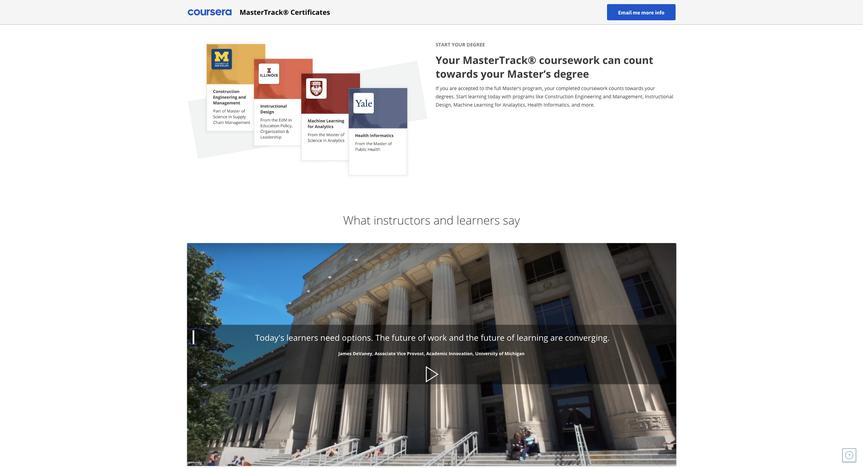 Task type: vqa. For each thing, say whether or not it's contained in the screenshot.
Coursera image
yes



Task type: describe. For each thing, give the bounding box(es) containing it.
informatics,
[[544, 102, 570, 108]]

count
[[624, 53, 653, 67]]

0 horizontal spatial mastertrack®
[[240, 7, 289, 17]]

for
[[495, 102, 501, 108]]

your inside the your mastertrack® coursework can count towards your master's degree
[[481, 67, 505, 81]]

0 vertical spatial your
[[452, 41, 465, 48]]

master's for program,
[[502, 85, 521, 92]]

what
[[343, 213, 371, 228]]

if
[[436, 85, 439, 92]]

today
[[488, 93, 500, 100]]

analaytics,
[[503, 102, 526, 108]]

0 horizontal spatial and
[[434, 213, 454, 228]]

towards inside if you are accepted to the full master's program, your completed coursework counts towards your degrees. start learning today with programs like construction engineering and management, instructional design, machine learning for analaytics, health informatics, and more.
[[625, 85, 644, 92]]

me
[[633, 9, 640, 16]]

coursework inside the your mastertrack® coursework can count towards your master's degree
[[539, 53, 600, 67]]

instructional
[[645, 93, 673, 100]]

learning
[[468, 93, 487, 100]]

email me more info button
[[607, 4, 676, 20]]

mastertrack® inside the your mastertrack® coursework can count towards your master's degree
[[463, 53, 536, 67]]

machine
[[453, 102, 473, 108]]

2 horizontal spatial your
[[645, 85, 655, 92]]

email me more info
[[618, 9, 665, 16]]

learning
[[474, 102, 494, 108]]

info
[[655, 9, 665, 16]]

degree
[[467, 41, 485, 48]]

can
[[603, 53, 621, 67]]

more
[[641, 9, 654, 16]]

instructors
[[374, 213, 430, 228]]

your mastertrack® coursework can count towards your master's degree
[[436, 53, 653, 81]]

design,
[[436, 102, 452, 108]]

completed
[[556, 85, 580, 92]]

help center image
[[845, 452, 854, 460]]

certificates
[[291, 7, 330, 17]]

your inside the your mastertrack® coursework can count towards your master's degree
[[436, 53, 460, 67]]

construction
[[545, 93, 574, 100]]

program,
[[523, 85, 543, 92]]

management,
[[613, 93, 644, 100]]



Task type: locate. For each thing, give the bounding box(es) containing it.
engineering
[[575, 93, 602, 100]]

degrees.
[[436, 93, 455, 100]]

master's inside if you are accepted to the full master's program, your completed coursework counts towards your degrees. start learning today with programs like construction engineering and management, instructional design, machine learning for analaytics, health informatics, and more.
[[502, 85, 521, 92]]

mastertrack® certificates
[[240, 7, 330, 17]]

your left degree
[[452, 41, 465, 48]]

you
[[440, 85, 448, 92]]

0 horizontal spatial start
[[436, 41, 450, 48]]

if you are accepted to the full master's program, your completed coursework counts towards your degrees. start learning today with programs like construction engineering and management, instructional design, machine learning for analaytics, health informatics, and more.
[[436, 85, 673, 108]]

your down start your degree
[[436, 53, 460, 67]]

master's
[[507, 67, 551, 81], [502, 85, 521, 92]]

2 horizontal spatial and
[[603, 93, 611, 100]]

1 horizontal spatial and
[[572, 102, 580, 108]]

your up the construction
[[545, 85, 555, 92]]

0 vertical spatial towards
[[436, 67, 478, 81]]

say
[[503, 213, 520, 228]]

what instructors and learners say
[[343, 213, 520, 228]]

start up machine
[[456, 93, 467, 100]]

master's inside the your mastertrack® coursework can count towards your master's degree
[[507, 67, 551, 81]]

0 horizontal spatial towards
[[436, 67, 478, 81]]

learners
[[457, 213, 500, 228]]

coursework inside if you are accepted to the full master's program, your completed coursework counts towards your degrees. start learning today with programs like construction engineering and management, instructional design, machine learning for analaytics, health informatics, and more.
[[581, 85, 608, 92]]

to
[[480, 85, 484, 92]]

degree
[[554, 67, 589, 81]]

your
[[481, 67, 505, 81], [545, 85, 555, 92], [645, 85, 655, 92]]

towards up management,
[[625, 85, 644, 92]]

email
[[618, 9, 632, 16]]

your up instructional
[[645, 85, 655, 92]]

1 horizontal spatial mastertrack®
[[463, 53, 536, 67]]

master's up program,
[[507, 67, 551, 81]]

start inside if you are accepted to the full master's program, your completed coursework counts towards your degrees. start learning today with programs like construction engineering and management, instructional design, machine learning for analaytics, health informatics, and more.
[[456, 93, 467, 100]]

1 vertical spatial start
[[456, 93, 467, 100]]

programs
[[513, 93, 535, 100]]

1 horizontal spatial your
[[545, 85, 555, 92]]

towards
[[436, 67, 478, 81], [625, 85, 644, 92]]

health
[[528, 102, 542, 108]]

are
[[449, 85, 457, 92]]

towards inside the your mastertrack® coursework can count towards your master's degree
[[436, 67, 478, 81]]

0 vertical spatial and
[[603, 93, 611, 100]]

1 horizontal spatial towards
[[625, 85, 644, 92]]

more.
[[581, 102, 595, 108]]

start
[[436, 41, 450, 48], [456, 93, 467, 100]]

0 vertical spatial start
[[436, 41, 450, 48]]

your
[[452, 41, 465, 48], [436, 53, 460, 67]]

1 vertical spatial master's
[[502, 85, 521, 92]]

0 vertical spatial master's
[[507, 67, 551, 81]]

coursera image
[[188, 7, 231, 18]]

accepted
[[458, 85, 478, 92]]

start your degree
[[436, 41, 485, 48]]

1 vertical spatial mastertrack®
[[463, 53, 536, 67]]

coursework up completed
[[539, 53, 600, 67]]

1 vertical spatial towards
[[625, 85, 644, 92]]

with
[[502, 93, 511, 100]]

start left degree
[[436, 41, 450, 48]]

1 horizontal spatial start
[[456, 93, 467, 100]]

coursework
[[539, 53, 600, 67], [581, 85, 608, 92]]

1 vertical spatial coursework
[[581, 85, 608, 92]]

1 vertical spatial and
[[572, 102, 580, 108]]

full
[[494, 85, 501, 92]]

mastertrack®
[[240, 7, 289, 17], [463, 53, 536, 67]]

counts
[[609, 85, 624, 92]]

0 horizontal spatial your
[[481, 67, 505, 81]]

0 vertical spatial coursework
[[539, 53, 600, 67]]

coursework up engineering
[[581, 85, 608, 92]]

towards up are
[[436, 67, 478, 81]]

your up the
[[481, 67, 505, 81]]

0 vertical spatial mastertrack®
[[240, 7, 289, 17]]

2 vertical spatial and
[[434, 213, 454, 228]]

master's up the with at right
[[502, 85, 521, 92]]

and
[[603, 93, 611, 100], [572, 102, 580, 108], [434, 213, 454, 228]]

master's for degree
[[507, 67, 551, 81]]

like
[[536, 93, 543, 100]]

1 vertical spatial your
[[436, 53, 460, 67]]

the
[[486, 85, 493, 92]]



